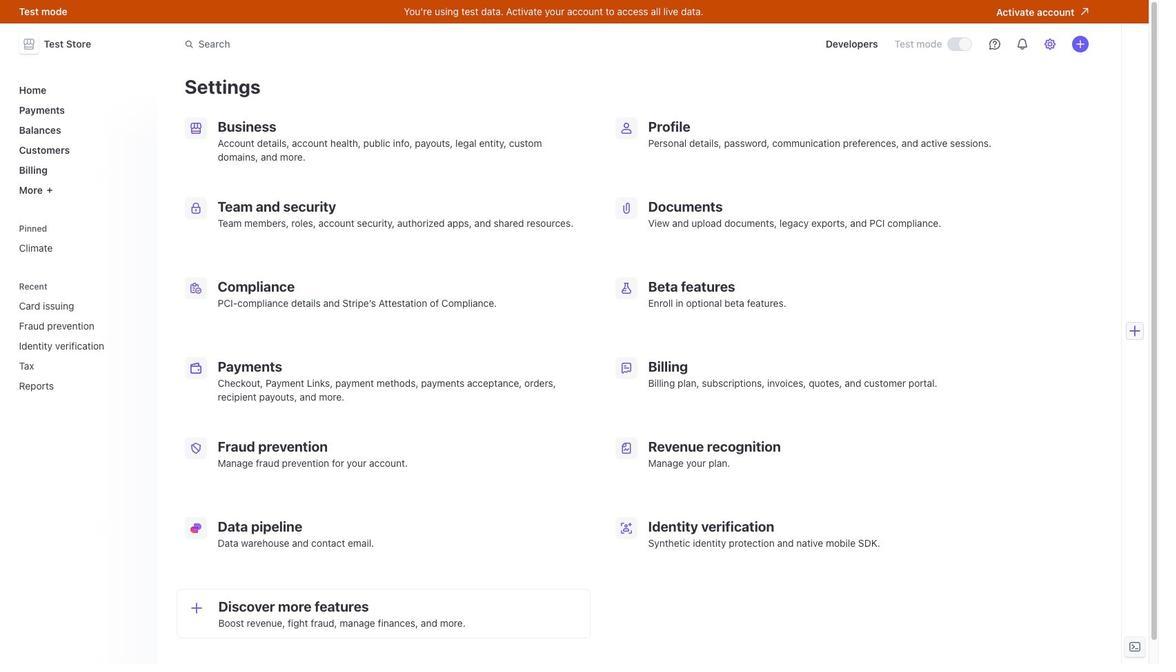 Task type: locate. For each thing, give the bounding box(es) containing it.
help image
[[989, 39, 1000, 50]]

edit pins image
[[135, 225, 143, 233]]

Test mode checkbox
[[948, 38, 971, 50]]

None search field
[[176, 31, 565, 57]]

recent element
[[13, 277, 149, 397], [13, 295, 149, 397]]

Search text field
[[176, 31, 565, 57]]



Task type: describe. For each thing, give the bounding box(es) containing it.
2 recent element from the top
[[13, 295, 149, 397]]

1 recent element from the top
[[13, 277, 149, 397]]

settings image
[[1044, 39, 1055, 50]]

pinned element
[[13, 219, 149, 259]]

clear history image
[[135, 283, 143, 291]]

notifications image
[[1017, 39, 1028, 50]]

core navigation links element
[[13, 79, 149, 201]]



Task type: vqa. For each thing, say whether or not it's contained in the screenshot.
the Help icon
yes



